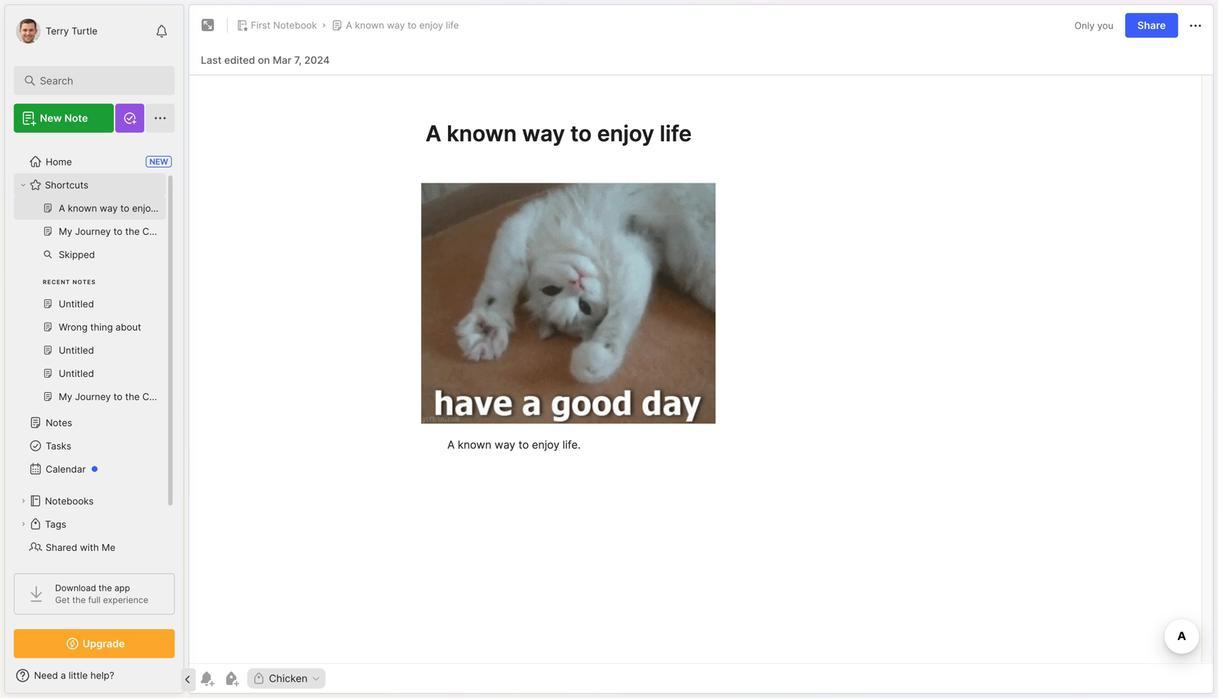 Task type: describe. For each thing, give the bounding box(es) containing it.
expand notebooks image
[[19, 497, 28, 506]]

little
[[69, 670, 88, 682]]

calendar button
[[14, 458, 166, 481]]

chicken
[[269, 673, 308, 685]]

shared with me
[[46, 542, 116, 553]]

0 vertical spatial the
[[99, 583, 112, 594]]

upgrade
[[83, 638, 125, 650]]

share button
[[1126, 13, 1179, 38]]

chicken button
[[247, 669, 326, 689]]

new
[[150, 157, 168, 166]]

new
[[40, 112, 62, 124]]

download
[[55, 583, 96, 594]]

2024
[[304, 54, 330, 66]]

get
[[55, 595, 70, 606]]

notebooks link
[[14, 490, 166, 513]]

a known way to enjoy life button
[[329, 15, 462, 36]]

terry
[[46, 25, 69, 37]]

none search field inside main element
[[40, 72, 156, 89]]

life
[[446, 20, 459, 31]]

share
[[1138, 19, 1167, 32]]

new note
[[40, 112, 88, 124]]

expand tags image
[[19, 520, 28, 529]]

shortcuts
[[45, 179, 88, 191]]

edited
[[224, 54, 255, 66]]

recent
[[43, 279, 70, 286]]

shared
[[46, 542, 77, 553]]

calendar
[[46, 464, 86, 475]]

7,
[[294, 54, 302, 66]]

tasks button
[[14, 435, 166, 458]]

notebooks
[[45, 496, 94, 507]]

to
[[408, 20, 417, 31]]

on
[[258, 54, 270, 66]]

upgrade button
[[14, 630, 175, 659]]

me
[[102, 542, 116, 553]]

notebook
[[273, 20, 317, 31]]

only
[[1075, 20, 1095, 31]]

Search text field
[[40, 74, 156, 88]]

More actions field
[[1188, 16, 1205, 35]]

a known way to enjoy life
[[346, 20, 459, 31]]

known
[[355, 20, 384, 31]]



Task type: locate. For each thing, give the bounding box(es) containing it.
the down download
[[72, 595, 86, 606]]

help?
[[90, 670, 114, 682]]

recent notes
[[43, 279, 96, 286]]

notes
[[73, 279, 96, 286], [46, 417, 72, 429]]

None search field
[[40, 72, 156, 89]]

a
[[346, 20, 353, 31]]

the up full
[[99, 583, 112, 594]]

need a little help?
[[34, 670, 114, 682]]

notes right recent
[[73, 279, 96, 286]]

Chicken Tag actions field
[[308, 674, 322, 684]]

notes up tasks
[[46, 417, 72, 429]]

experience
[[103, 595, 148, 606]]

Note Editor text field
[[189, 75, 1214, 664]]

enjoy
[[419, 20, 443, 31]]

mar
[[273, 54, 292, 66]]

only you
[[1075, 20, 1114, 31]]

main element
[[0, 0, 189, 699]]

way
[[387, 20, 405, 31]]

expand note image
[[200, 17, 217, 34]]

1 horizontal spatial the
[[99, 583, 112, 594]]

a
[[61, 670, 66, 682]]

download the app get the full experience
[[55, 583, 148, 606]]

tags
[[45, 519, 66, 530]]

Account field
[[14, 17, 98, 46]]

with
[[80, 542, 99, 553]]

more actions image
[[1188, 17, 1205, 35]]

recent notes group
[[14, 197, 166, 417]]

shortcuts button
[[14, 173, 166, 197]]

tree inside main element
[[5, 141, 184, 591]]

add a reminder image
[[198, 670, 215, 688]]

tree containing home
[[5, 141, 184, 591]]

first notebook button
[[234, 15, 320, 36]]

tree
[[5, 141, 184, 591]]

add tag image
[[223, 670, 240, 688]]

the
[[99, 583, 112, 594], [72, 595, 86, 606]]

last edited on mar 7, 2024
[[201, 54, 330, 66]]

turtle
[[72, 25, 98, 37]]

note
[[64, 112, 88, 124]]

home
[[46, 156, 72, 167]]

0 horizontal spatial notes
[[46, 417, 72, 429]]

notes inside group
[[73, 279, 96, 286]]

full
[[88, 595, 101, 606]]

0 horizontal spatial the
[[72, 595, 86, 606]]

note window element
[[189, 4, 1214, 698]]

0 vertical spatial notes
[[73, 279, 96, 286]]

tags button
[[14, 513, 166, 536]]

terry turtle
[[46, 25, 98, 37]]

first notebook
[[251, 20, 317, 31]]

need
[[34, 670, 58, 682]]

shared with me link
[[14, 536, 166, 559]]

1 vertical spatial the
[[72, 595, 86, 606]]

tasks
[[46, 441, 71, 452]]

first
[[251, 20, 271, 31]]

1 horizontal spatial notes
[[73, 279, 96, 286]]

WHAT'S NEW field
[[5, 665, 184, 688]]

you
[[1098, 20, 1114, 31]]

click to collapse image
[[183, 672, 194, 689]]

notes link
[[14, 411, 166, 435]]

app
[[115, 583, 130, 594]]

last
[[201, 54, 222, 66]]

1 vertical spatial notes
[[46, 417, 72, 429]]



Task type: vqa. For each thing, say whether or not it's contained in the screenshot.
Dropdown List menu
no



